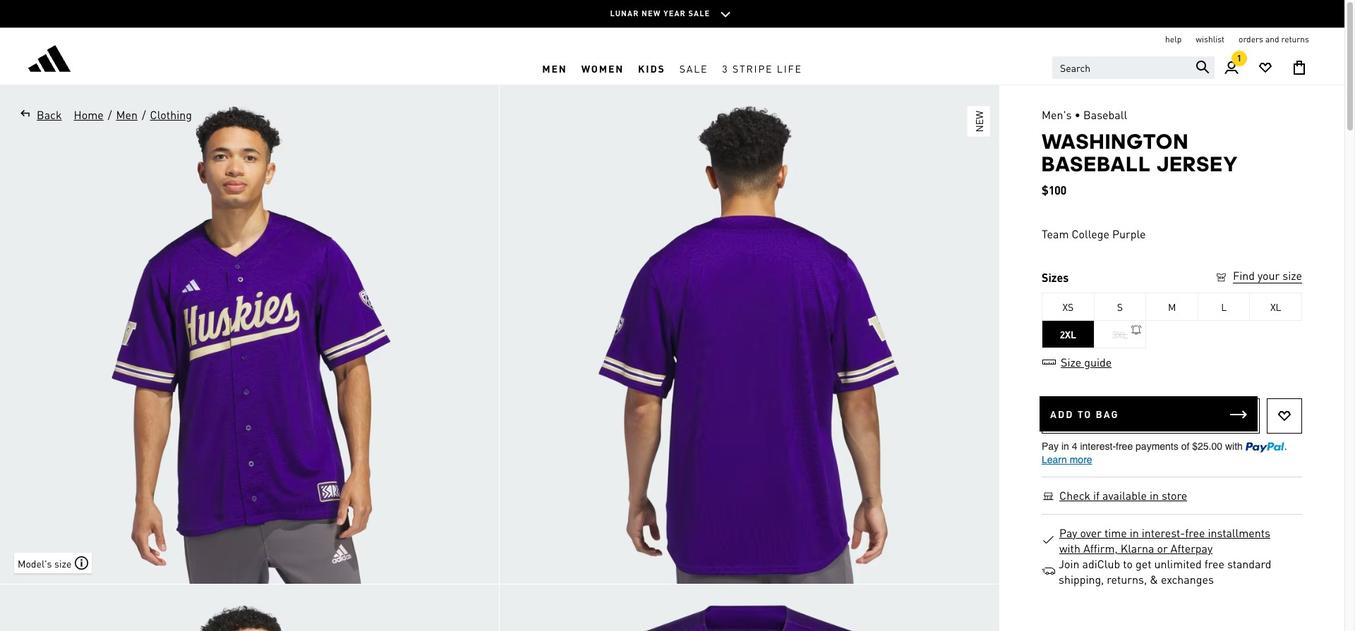Task type: locate. For each thing, give the bounding box(es) containing it.
in inside check if available in store button
[[1150, 488, 1159, 503]]

add to bag button
[[1040, 397, 1258, 432]]

join adiclub to get unlimited free standard shipping, returns, & exchanges
[[1059, 557, 1272, 587]]

help link
[[1165, 34, 1182, 45]]

size right your
[[1283, 268, 1302, 283]]

0 vertical spatial free
[[1185, 526, 1205, 541]]

3 stripe life
[[722, 62, 802, 74]]

/ left the men
[[108, 107, 112, 122]]

add to bag
[[1050, 408, 1119, 421]]

free
[[1185, 526, 1205, 541], [1205, 557, 1225, 572]]

1 horizontal spatial in
[[1150, 488, 1159, 503]]

exchanges
[[1161, 572, 1214, 587]]

0 vertical spatial in
[[1150, 488, 1159, 503]]

orders and returns
[[1239, 34, 1309, 44]]

l
[[1221, 301, 1227, 313]]

returns
[[1282, 34, 1309, 44]]

baseball right "•"
[[1084, 107, 1127, 122]]

check
[[1060, 488, 1091, 503]]

0 horizontal spatial in
[[1130, 526, 1139, 541]]

0 vertical spatial size
[[1283, 268, 1302, 283]]

3xl
[[1112, 328, 1128, 341]]

sale
[[689, 8, 710, 18], [680, 62, 708, 74]]

free inside join adiclub to get unlimited free standard shipping, returns, & exchanges
[[1205, 557, 1225, 572]]

l button
[[1198, 293, 1250, 321]]

m button
[[1146, 293, 1198, 321]]

2xl button
[[1043, 320, 1095, 349]]

new
[[642, 8, 661, 18]]

baseball up $100 at the top right of the page
[[1042, 152, 1151, 176]]

orders and returns link
[[1239, 34, 1309, 45]]

size
[[1283, 268, 1302, 283], [54, 557, 72, 570]]

1 horizontal spatial /
[[142, 107, 146, 122]]

affirm,
[[1083, 541, 1118, 556]]

1 vertical spatial in
[[1130, 526, 1139, 541]]

sale left 3
[[680, 62, 708, 74]]

your
[[1258, 268, 1280, 283]]

1 horizontal spatial size
[[1283, 268, 1302, 283]]

sale right year
[[689, 8, 710, 18]]

1 vertical spatial size
[[54, 557, 72, 570]]

1 vertical spatial free
[[1205, 557, 1225, 572]]

1 vertical spatial sale
[[680, 62, 708, 74]]

/
[[108, 107, 112, 122], [142, 107, 146, 122]]

3
[[722, 62, 729, 74]]

in up klarna
[[1130, 526, 1139, 541]]

year
[[664, 8, 686, 18]]

team
[[1042, 227, 1069, 241]]

/ right the men
[[142, 107, 146, 122]]

pay over time in interest-free installments with affirm, klarna or afterpay link
[[1059, 526, 1293, 557]]

store
[[1162, 488, 1187, 503]]

available
[[1103, 488, 1147, 503]]

free for interest-
[[1185, 526, 1205, 541]]

and
[[1266, 34, 1279, 44]]

wishlist
[[1196, 34, 1225, 44]]

new
[[973, 111, 985, 132]]

sale inside main navigation element
[[680, 62, 708, 74]]

men's
[[1042, 107, 1072, 122]]

jersey
[[1157, 152, 1239, 176]]

1 link
[[1215, 51, 1249, 85]]

or
[[1157, 541, 1168, 556]]

free down afterpay on the bottom of page
[[1205, 557, 1225, 572]]

over
[[1080, 526, 1102, 541]]

s
[[1117, 301, 1123, 313]]

in left store
[[1150, 488, 1159, 503]]

0 horizontal spatial /
[[108, 107, 112, 122]]

xs
[[1063, 301, 1074, 313]]

get
[[1136, 557, 1152, 572]]

0 horizontal spatial size
[[54, 557, 72, 570]]

0 vertical spatial sale
[[689, 8, 710, 18]]

free up afterpay on the bottom of page
[[1185, 526, 1205, 541]]

help
[[1165, 34, 1182, 44]]

men's • baseball washington baseball jersey $100
[[1042, 107, 1239, 198]]

find your size
[[1233, 268, 1302, 283]]

check if available in store
[[1060, 488, 1187, 503]]

model's size
[[18, 557, 72, 570]]

sale link
[[672, 52, 715, 85]]

1 / from the left
[[108, 107, 112, 122]]

interest-
[[1142, 526, 1185, 541]]

size right model's
[[54, 557, 72, 570]]

in for interest-
[[1130, 526, 1139, 541]]

installments
[[1208, 526, 1271, 541]]

purple washington baseball jersey image
[[0, 85, 499, 584], [500, 85, 999, 584], [0, 585, 499, 632], [500, 585, 999, 632]]

size guide link
[[1042, 355, 1113, 370]]

lunar new year sale
[[610, 8, 710, 18]]

in inside 'pay over time in interest-free installments with affirm, klarna or afterpay'
[[1130, 526, 1139, 541]]

in
[[1150, 488, 1159, 503], [1130, 526, 1139, 541]]

free inside 'pay over time in interest-free installments with affirm, klarna or afterpay'
[[1185, 526, 1205, 541]]

baseball
[[1084, 107, 1127, 122], [1042, 152, 1151, 176]]

klarna
[[1121, 541, 1154, 556]]



Task type: vqa. For each thing, say whether or not it's contained in the screenshot.
will
no



Task type: describe. For each thing, give the bounding box(es) containing it.
1 vertical spatial baseball
[[1042, 152, 1151, 176]]

pay
[[1060, 526, 1077, 541]]

life
[[777, 62, 802, 74]]

check if available in store button
[[1059, 488, 1188, 504]]

to
[[1123, 557, 1133, 572]]

2 / from the left
[[142, 107, 146, 122]]

stripe
[[733, 62, 773, 74]]

men link
[[115, 107, 138, 124]]

size
[[1061, 355, 1082, 370]]

xl button
[[1250, 293, 1302, 321]]

add
[[1050, 408, 1074, 421]]

main navigation element
[[322, 52, 1023, 85]]

sizes
[[1042, 270, 1069, 285]]

orders
[[1239, 34, 1263, 44]]

1
[[1237, 53, 1242, 64]]

s button
[[1095, 293, 1146, 321]]

women link
[[574, 52, 631, 85]]

home link
[[73, 107, 104, 124]]

clothing link
[[149, 107, 193, 124]]

women
[[581, 62, 624, 74]]

time
[[1105, 526, 1127, 541]]

xs button
[[1043, 293, 1095, 321]]

in for store
[[1150, 488, 1159, 503]]

size inside button
[[1283, 268, 1302, 283]]

afterpay
[[1171, 541, 1213, 556]]

0 vertical spatial baseball
[[1084, 107, 1127, 122]]

to
[[1078, 408, 1092, 421]]

model's size button
[[14, 553, 92, 574]]

home / men / clothing
[[74, 107, 192, 122]]

3xl button
[[1095, 320, 1146, 349]]

back link
[[14, 107, 62, 124]]

back
[[37, 107, 62, 122]]

adiclub
[[1082, 557, 1120, 572]]

&
[[1150, 572, 1158, 587]]

pay over time in interest-free installments with affirm, klarna or afterpay
[[1060, 526, 1271, 556]]

3 stripe life link
[[715, 52, 809, 85]]

clothing
[[150, 107, 192, 122]]

shipping,
[[1059, 572, 1104, 587]]

kids
[[638, 62, 665, 74]]

2xl
[[1060, 328, 1076, 341]]

washington
[[1042, 129, 1189, 154]]

returns,
[[1107, 572, 1147, 587]]

Search field
[[1052, 56, 1215, 79]]

standard
[[1227, 557, 1272, 572]]

$100
[[1042, 183, 1067, 198]]

unlimited
[[1154, 557, 1202, 572]]

size guide
[[1061, 355, 1112, 370]]

wishlist link
[[1196, 34, 1225, 45]]

if
[[1093, 488, 1100, 503]]

guide
[[1084, 355, 1112, 370]]

lunar
[[610, 8, 639, 18]]

home
[[74, 107, 104, 122]]

size inside button
[[54, 557, 72, 570]]

team college purple
[[1042, 227, 1146, 241]]

find
[[1233, 268, 1255, 283]]

men
[[542, 62, 567, 74]]

join
[[1059, 557, 1080, 572]]

model's
[[18, 557, 52, 570]]

find your size image
[[1215, 271, 1228, 284]]

men
[[116, 107, 138, 122]]

find your size button
[[1215, 268, 1302, 286]]

with
[[1060, 541, 1081, 556]]

college
[[1072, 227, 1110, 241]]

xl
[[1271, 301, 1281, 313]]

kids link
[[631, 52, 672, 85]]

free for unlimited
[[1205, 557, 1225, 572]]

•
[[1075, 107, 1081, 122]]

bag
[[1096, 408, 1119, 421]]

men link
[[535, 52, 574, 85]]

purple
[[1112, 227, 1146, 241]]



